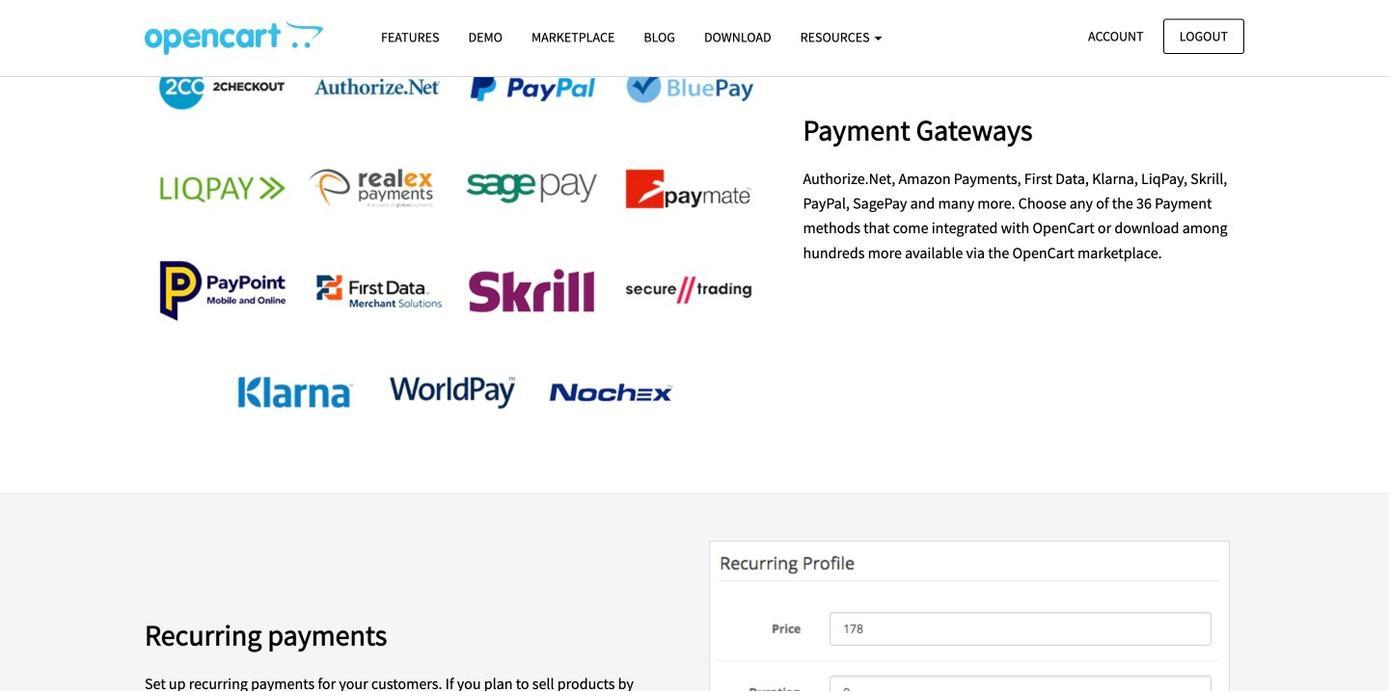 Task type: locate. For each thing, give the bounding box(es) containing it.
recurring payments image
[[709, 541, 1230, 692]]



Task type: describe. For each thing, give the bounding box(es) containing it.
opencart - features image
[[145, 20, 323, 55]]

payment gateways image
[[145, 36, 767, 445]]



Task type: vqa. For each thing, say whether or not it's contained in the screenshot.
the 0
no



